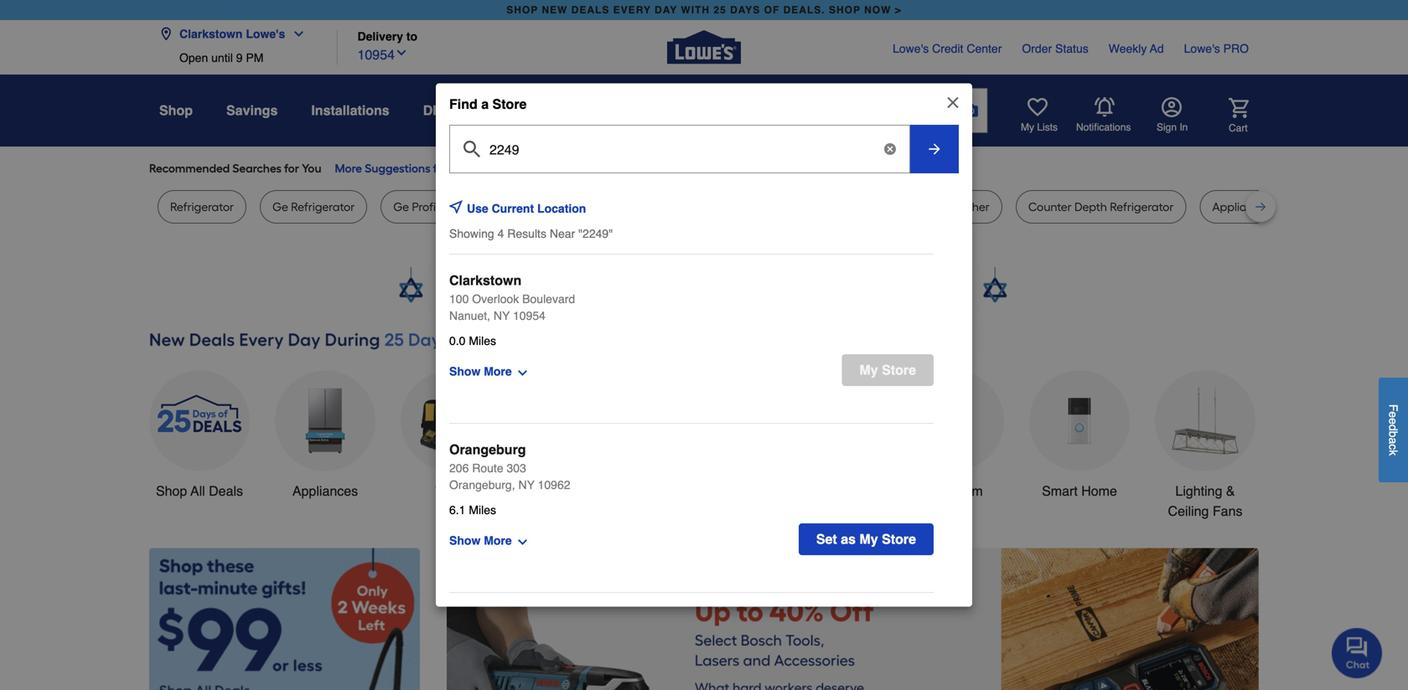 Task type: describe. For each thing, give the bounding box(es) containing it.
0.0
[[449, 335, 466, 348]]

my for my lists
[[1021, 122, 1035, 133]]

206
[[449, 462, 469, 475]]

camera image
[[963, 102, 980, 119]]

clarkstown for clarkstown lowe's
[[179, 27, 243, 41]]

clarkstown link
[[449, 271, 522, 291]]

christmas
[[547, 484, 607, 499]]

door
[[589, 200, 615, 214]]

appliances
[[292, 484, 358, 499]]

of
[[764, 4, 780, 16]]

christmas decorations link
[[527, 371, 627, 522]]

day
[[655, 4, 678, 16]]

credit
[[932, 42, 964, 55]]

d
[[1387, 425, 1401, 431]]

set as my store button
[[799, 524, 934, 556]]

clarkstown lowe's
[[179, 27, 285, 41]]

ge for ge refrigerator
[[273, 200, 288, 214]]

lowe's pro
[[1184, 42, 1249, 55]]

show more for orangeburg
[[449, 534, 512, 548]]

chat invite button image
[[1332, 628, 1383, 679]]

1 vertical spatial store
[[882, 363, 916, 378]]

100
[[449, 293, 469, 306]]

my store button
[[842, 355, 934, 386]]

0 vertical spatial chevron down image
[[285, 27, 305, 41]]

orangeburg
[[449, 442, 526, 458]]

ge for ge profile refrigerator
[[393, 200, 409, 214]]

new
[[542, 4, 568, 16]]

for for searches
[[284, 161, 299, 176]]

my lists
[[1021, 122, 1058, 133]]

christmas decorations
[[541, 484, 613, 519]]

2 refrigerator from the left
[[291, 200, 355, 214]]

sign
[[1157, 122, 1177, 133]]

orangeburg link
[[449, 440, 526, 460]]

delivery
[[358, 30, 403, 43]]

clarkstown lowe's button
[[159, 17, 312, 51]]

for for suggestions
[[433, 161, 448, 176]]

c
[[1387, 444, 1401, 450]]

shop for shop
[[159, 103, 193, 118]]

chevron down image inside 10954 button
[[395, 46, 408, 60]]

lowe's home improvement cart image
[[1229, 98, 1249, 118]]

& for lighting
[[1227, 484, 1235, 499]]

sign in
[[1157, 122, 1188, 133]]

my inside set as my store button
[[860, 532, 878, 547]]

counter depth refrigerator
[[1029, 200, 1174, 214]]

all
[[191, 484, 205, 499]]

recommended
[[149, 161, 230, 176]]

tools
[[435, 484, 467, 499]]

recommended searches for you heading
[[149, 160, 1259, 177]]

1 refrigerator from the left
[[170, 200, 234, 214]]

bathroom link
[[904, 371, 1004, 502]]

lists
[[1037, 122, 1058, 133]]

with
[[681, 4, 710, 16]]

close image
[[945, 94, 962, 111]]

set as my store
[[816, 532, 916, 547]]

my lists link
[[1021, 97, 1058, 134]]

clarkstown 100 overlook boulevard nanuet, ny 10954
[[449, 273, 575, 323]]

6.1
[[449, 504, 466, 517]]

more for orangeburg
[[484, 534, 512, 548]]

counter
[[1029, 200, 1072, 214]]

lowe's for lowe's pro
[[1184, 42, 1221, 55]]

bathroom
[[925, 484, 983, 499]]

>
[[895, 4, 902, 16]]

lowe's home improvement lists image
[[1028, 97, 1048, 117]]

decorations
[[541, 504, 613, 519]]

now
[[864, 4, 892, 16]]

installations button
[[311, 96, 390, 126]]

6.1 miles
[[449, 504, 496, 517]]

installations
[[311, 103, 390, 118]]

weekly ad
[[1109, 42, 1164, 55]]

refrigerator for ge profile refrigerator
[[448, 200, 512, 214]]

order
[[1022, 42, 1052, 55]]

center
[[967, 42, 1002, 55]]

ge refrigerator
[[273, 200, 355, 214]]

lighting & ceiling fans
[[1168, 484, 1243, 519]]

lowe's home improvement logo image
[[667, 10, 741, 84]]

set
[[816, 532, 837, 547]]

weekly ad link
[[1109, 40, 1164, 57]]

refrigerator for french door refrigerator
[[617, 200, 681, 214]]

suggestions
[[365, 161, 431, 176]]

a inside button
[[1387, 438, 1401, 444]]

savings
[[226, 103, 278, 118]]

boulevard
[[522, 293, 575, 306]]

smart home link
[[1030, 371, 1130, 502]]

k
[[1387, 450, 1401, 456]]

show for orangeburg
[[449, 534, 481, 548]]

shop new deals every day with 25 days of deals. shop now >
[[507, 4, 902, 16]]

recommended searches for you
[[149, 161, 321, 176]]

open
[[179, 51, 208, 65]]

use current location button
[[467, 190, 613, 227]]

1 shop from the left
[[507, 4, 538, 16]]

2 e from the top
[[1387, 418, 1401, 425]]

25
[[714, 4, 727, 16]]

0.0 miles
[[449, 335, 496, 348]]

gps image
[[449, 200, 463, 214]]

you for recommended searches for you
[[302, 161, 321, 176]]

appliance
[[1213, 200, 1267, 214]]

cart button
[[1206, 98, 1249, 135]]

use
[[467, 202, 489, 215]]

find
[[449, 96, 478, 112]]

shop button
[[159, 96, 193, 126]]

new deals every day during 25 days of deals image
[[149, 326, 1259, 354]]

appliances link
[[275, 371, 376, 502]]

ny for orangeburg
[[519, 479, 535, 492]]

french door refrigerator
[[550, 200, 681, 214]]

shop new deals every day with 25 days of deals. shop now > link
[[503, 0, 905, 20]]

smart home
[[1042, 484, 1118, 499]]

my store
[[860, 363, 916, 378]]

2 vertical spatial store
[[882, 532, 916, 547]]



Task type: vqa. For each thing, say whether or not it's contained in the screenshot.
searches
yes



Task type: locate. For each thing, give the bounding box(es) containing it.
2 you from the left
[[451, 161, 470, 176]]

tools link
[[401, 371, 501, 502]]

more inside recommended searches for you heading
[[335, 161, 362, 176]]

10954
[[358, 47, 395, 63], [513, 309, 546, 323]]

my for my store
[[860, 363, 878, 378]]

0 vertical spatial miles
[[469, 335, 496, 348]]

miles for clarkstown
[[469, 335, 496, 348]]

e up b
[[1387, 418, 1401, 425]]

shop left 'new'
[[507, 4, 538, 16]]

lowe's left credit
[[893, 42, 929, 55]]

lowe's left pro
[[1184, 42, 1221, 55]]

depth
[[1075, 200, 1107, 214]]

& up fans
[[1227, 484, 1235, 499]]

more for clarkstown
[[484, 365, 512, 378]]

1 show more from the top
[[449, 365, 512, 378]]

2 vertical spatial my
[[860, 532, 878, 547]]

show more for clarkstown
[[449, 365, 512, 378]]

find a store
[[449, 96, 527, 112]]

1 show from the top
[[449, 365, 481, 378]]

2 horizontal spatial lowe's
[[1184, 42, 1221, 55]]

lowe's home improvement account image
[[1162, 97, 1182, 117]]

9
[[236, 51, 243, 65]]

for
[[284, 161, 299, 176], [433, 161, 448, 176]]

lowe's up 'pm'
[[246, 27, 285, 41]]

order status link
[[1022, 40, 1089, 57]]

None search field
[[530, 88, 988, 149]]

0 horizontal spatial shop
[[507, 4, 538, 16]]

0 horizontal spatial for
[[284, 161, 299, 176]]

you up ge refrigerator
[[302, 161, 321, 176]]

e up d
[[1387, 412, 1401, 418]]

results
[[507, 227, 547, 241]]

route
[[472, 462, 504, 475]]

1 horizontal spatial &
[[1227, 484, 1235, 499]]

ny inside clarkstown 100 overlook boulevard nanuet, ny 10954
[[494, 309, 510, 323]]

every
[[613, 4, 651, 16]]

days
[[730, 4, 761, 16]]

&
[[449, 103, 459, 118], [1227, 484, 1235, 499]]

lowe's wishes you and your family a happy hanukkah. image
[[149, 267, 1259, 309]]

0 vertical spatial show more
[[449, 365, 512, 378]]

french
[[550, 200, 586, 214]]

4
[[498, 227, 504, 241]]

use current location
[[467, 202, 586, 215]]

nanuet,
[[449, 309, 491, 323]]

0 horizontal spatial chevron down image
[[285, 27, 305, 41]]

lowe's for lowe's credit center
[[893, 42, 929, 55]]

e
[[1387, 412, 1401, 418], [1387, 418, 1401, 425]]

chevron right image
[[470, 162, 484, 175]]

0 vertical spatial shop
[[159, 103, 193, 118]]

show down the 6.1
[[449, 534, 481, 548]]

shop left the now
[[829, 4, 861, 16]]

& inside button
[[449, 103, 459, 118]]

store
[[493, 96, 527, 112], [882, 363, 916, 378], [882, 532, 916, 547]]

0 horizontal spatial you
[[302, 161, 321, 176]]

clarkstown inside button
[[179, 27, 243, 41]]

ny down overlook
[[494, 309, 510, 323]]

appliance package
[[1213, 200, 1316, 214]]

lowe's credit center
[[893, 42, 1002, 55]]

0 vertical spatial 10954
[[358, 47, 395, 63]]

dishwasher
[[928, 200, 990, 214]]

1 horizontal spatial 10954
[[513, 309, 546, 323]]

0 horizontal spatial clarkstown
[[179, 27, 243, 41]]

2 for from the left
[[433, 161, 448, 176]]

my
[[1021, 122, 1035, 133], [860, 363, 878, 378], [860, 532, 878, 547]]

refrigerator
[[170, 200, 234, 214], [291, 200, 355, 214], [448, 200, 512, 214], [617, 200, 681, 214], [1110, 200, 1174, 214]]

lowe's credit center link
[[893, 40, 1002, 57]]

0 horizontal spatial 10954
[[358, 47, 395, 63]]

2 shop from the left
[[829, 4, 861, 16]]

4 refrigerator from the left
[[617, 200, 681, 214]]

shop down open
[[159, 103, 193, 118]]

refrigerator for counter depth refrigerator
[[1110, 200, 1174, 214]]

show down 0.0
[[449, 365, 481, 378]]

in
[[1180, 122, 1188, 133]]

for right the searches
[[284, 161, 299, 176]]

profile
[[412, 200, 445, 214]]

lowe's
[[246, 27, 285, 41], [893, 42, 929, 55], [1184, 42, 1221, 55]]

1 vertical spatial &
[[1227, 484, 1235, 499]]

0 horizontal spatial lowe's
[[246, 27, 285, 41]]

pm
[[246, 51, 264, 65]]

shop left all
[[156, 484, 187, 499]]

10954 inside button
[[358, 47, 395, 63]]

more suggestions for you link
[[335, 160, 484, 177]]

more
[[335, 161, 362, 176], [484, 365, 512, 378], [484, 534, 512, 548]]

1 horizontal spatial ny
[[519, 479, 535, 492]]

a right find
[[481, 96, 489, 112]]

for left chevron right image on the left of page
[[433, 161, 448, 176]]

0 vertical spatial a
[[481, 96, 489, 112]]

advertisement region
[[447, 549, 1259, 691]]

2 ge from the left
[[393, 200, 409, 214]]

0 vertical spatial show
[[449, 365, 481, 378]]

1 horizontal spatial ge
[[393, 200, 409, 214]]

1 vertical spatial chevron down image
[[395, 46, 408, 60]]

as
[[841, 532, 856, 547]]

shop for shop all deals
[[156, 484, 187, 499]]

location image
[[159, 27, 173, 41]]

ge
[[273, 200, 288, 214], [393, 200, 409, 214]]

near
[[550, 227, 575, 241]]

1 horizontal spatial clarkstown
[[449, 273, 522, 288]]

2 vertical spatial more
[[484, 534, 512, 548]]

ny for clarkstown
[[494, 309, 510, 323]]

0 horizontal spatial ge
[[273, 200, 288, 214]]

shop these last-minute gifts. $99 or less. quantities are limited and won't last. image
[[149, 549, 420, 691]]

lighting & ceiling fans link
[[1155, 371, 1256, 522]]

1 e from the top
[[1387, 412, 1401, 418]]

10954 button
[[358, 43, 408, 65]]

f e e d b a c k
[[1387, 405, 1401, 456]]

showing                                      4                                     results near "2249"
[[449, 227, 613, 241]]

showing
[[449, 227, 494, 241]]

ceiling
[[1168, 504, 1209, 519]]

more suggestions for you
[[335, 161, 470, 176]]

you for more suggestions for you
[[451, 161, 470, 176]]

1 horizontal spatial for
[[433, 161, 448, 176]]

clarkstown up overlook
[[449, 273, 522, 288]]

Zip Code, City, State or Store # text field
[[456, 133, 904, 158]]

0 vertical spatial &
[[449, 103, 459, 118]]

1 horizontal spatial chevron down image
[[395, 46, 408, 60]]

you inside more suggestions for you link
[[451, 161, 470, 176]]

chevron down image
[[285, 27, 305, 41], [395, 46, 408, 60]]

1 vertical spatial show more
[[449, 534, 512, 548]]

my inside my store button
[[860, 363, 878, 378]]

package
[[1270, 200, 1316, 214]]

"2249"
[[579, 227, 613, 241]]

1 you from the left
[[302, 161, 321, 176]]

miles right the 6.1
[[469, 504, 496, 517]]

arrow right image
[[926, 141, 943, 158]]

lowe's inside button
[[246, 27, 285, 41]]

1 for from the left
[[284, 161, 299, 176]]

303
[[507, 462, 526, 475]]

3 refrigerator from the left
[[448, 200, 512, 214]]

ge left profile
[[393, 200, 409, 214]]

more left 'suggestions'
[[335, 161, 362, 176]]

ideas
[[462, 103, 497, 118]]

1 vertical spatial shop
[[156, 484, 187, 499]]

you up gps image
[[451, 161, 470, 176]]

1 vertical spatial clarkstown
[[449, 273, 522, 288]]

0 horizontal spatial ny
[[494, 309, 510, 323]]

clarkstown for clarkstown 100 overlook boulevard nanuet, ny 10954
[[449, 273, 522, 288]]

& right diy
[[449, 103, 459, 118]]

10954 inside clarkstown 100 overlook boulevard nanuet, ny 10954
[[513, 309, 546, 323]]

show for clarkstown
[[449, 365, 481, 378]]

1 vertical spatial a
[[1387, 438, 1401, 444]]

0 vertical spatial my
[[1021, 122, 1035, 133]]

show
[[449, 365, 481, 378], [449, 534, 481, 548]]

0 vertical spatial clarkstown
[[179, 27, 243, 41]]

1 ge from the left
[[273, 200, 288, 214]]

0 vertical spatial store
[[493, 96, 527, 112]]

show more down 0.0 miles
[[449, 365, 512, 378]]

ge profile refrigerator
[[393, 200, 512, 214]]

& for diy
[[449, 103, 459, 118]]

1 vertical spatial miles
[[469, 504, 496, 517]]

1 horizontal spatial lowe's
[[893, 42, 929, 55]]

2 show from the top
[[449, 534, 481, 548]]

home
[[1082, 484, 1118, 499]]

b
[[1387, 431, 1401, 438]]

Search Query text field
[[531, 89, 912, 132]]

0 horizontal spatial &
[[449, 103, 459, 118]]

0 vertical spatial ny
[[494, 309, 510, 323]]

orangeburg,
[[449, 479, 515, 492]]

shop all deals
[[156, 484, 243, 499]]

shop
[[159, 103, 193, 118], [156, 484, 187, 499]]

1 miles from the top
[[469, 335, 496, 348]]

show more down 6.1 miles
[[449, 534, 512, 548]]

10954 down boulevard
[[513, 309, 546, 323]]

diy
[[423, 103, 445, 118]]

0 vertical spatial more
[[335, 161, 362, 176]]

1 vertical spatial my
[[860, 363, 878, 378]]

1 horizontal spatial you
[[451, 161, 470, 176]]

delivery to
[[358, 30, 418, 43]]

1 horizontal spatial shop
[[829, 4, 861, 16]]

a up the 'k' at the bottom of the page
[[1387, 438, 1401, 444]]

ny inside orangeburg 206 route 303 orangeburg, ny 10962
[[519, 479, 535, 492]]

ge down the searches
[[273, 200, 288, 214]]

2 show more from the top
[[449, 534, 512, 548]]

my inside my lists link
[[1021, 122, 1035, 133]]

2 miles from the top
[[469, 504, 496, 517]]

more down 0.0 miles
[[484, 365, 512, 378]]

orangeburg 206 route 303 orangeburg, ny 10962
[[449, 442, 571, 492]]

a
[[481, 96, 489, 112], [1387, 438, 1401, 444]]

clarkstown inside clarkstown 100 overlook boulevard nanuet, ny 10954
[[449, 273, 522, 288]]

1 horizontal spatial a
[[1387, 438, 1401, 444]]

& inside lighting & ceiling fans
[[1227, 484, 1235, 499]]

miles right 0.0
[[469, 335, 496, 348]]

deals
[[209, 484, 243, 499]]

miles for orangeburg
[[469, 504, 496, 517]]

10954 down delivery
[[358, 47, 395, 63]]

1 vertical spatial 10954
[[513, 309, 546, 323]]

1 vertical spatial more
[[484, 365, 512, 378]]

diy & ideas button
[[423, 96, 497, 126]]

current
[[492, 202, 534, 215]]

lowe's home improvement notification center image
[[1095, 97, 1115, 117]]

diy & ideas
[[423, 103, 497, 118]]

ny down "303"
[[519, 479, 535, 492]]

searches
[[232, 161, 282, 176]]

deals
[[572, 4, 610, 16]]

f e e d b a c k button
[[1379, 378, 1409, 483]]

order status
[[1022, 42, 1089, 55]]

open until 9 pm
[[179, 51, 264, 65]]

0 horizontal spatial a
[[481, 96, 489, 112]]

more down 6.1 miles
[[484, 534, 512, 548]]

1 vertical spatial ny
[[519, 479, 535, 492]]

location
[[537, 202, 586, 215]]

notifications
[[1077, 122, 1131, 133]]

5 refrigerator from the left
[[1110, 200, 1174, 214]]

clarkstown up open until 9 pm
[[179, 27, 243, 41]]

status
[[1056, 42, 1089, 55]]

1 vertical spatial show
[[449, 534, 481, 548]]



